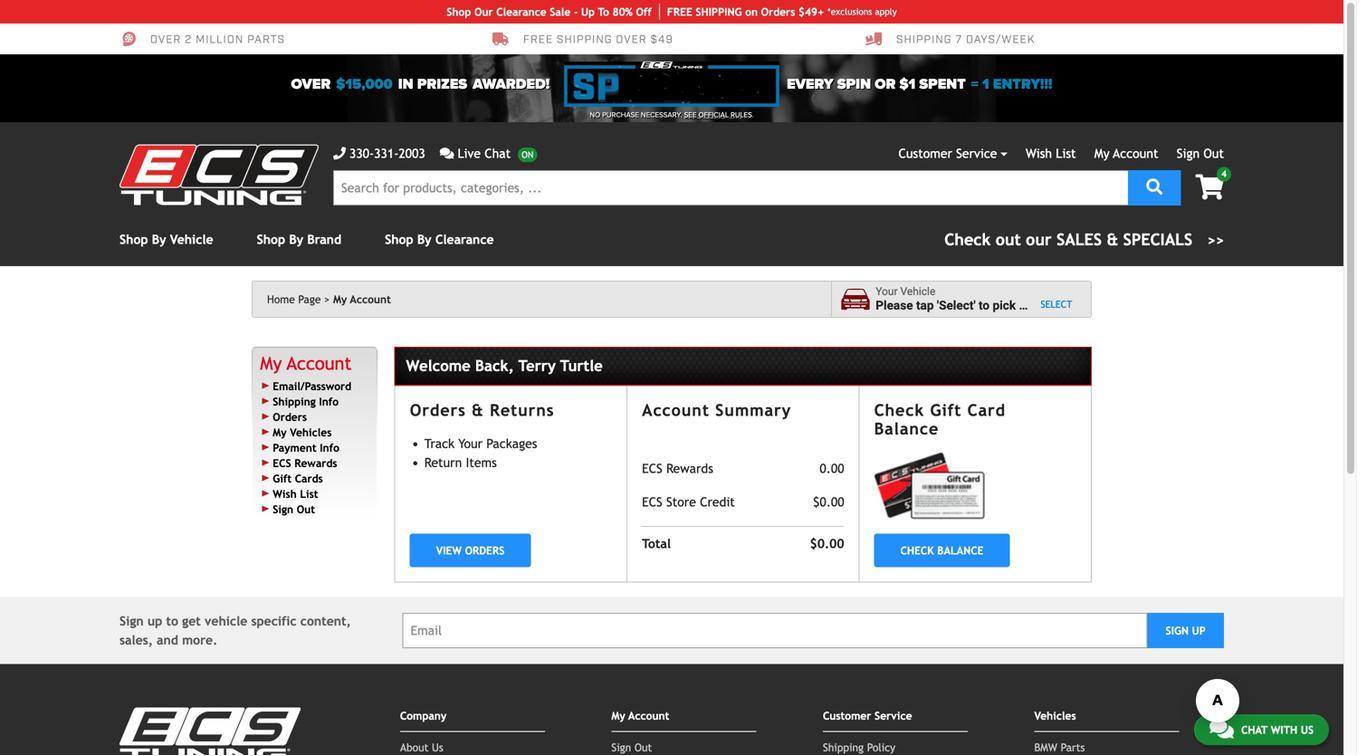 Task type: describe. For each thing, give the bounding box(es) containing it.
over for over 2 million parts
[[150, 32, 181, 47]]

vehicle inside sign up to get vehicle specific content, sales, and more.
[[205, 614, 248, 629]]

-
[[574, 5, 578, 18]]

no purchase necessary. see official rules .
[[590, 110, 754, 120]]

about us
[[400, 742, 444, 754]]

payment info link
[[273, 441, 340, 454]]

ship
[[696, 5, 718, 18]]

2 vertical spatial out
[[635, 742, 652, 754]]

parts
[[247, 32, 285, 47]]

comments image
[[440, 147, 454, 160]]

turtle
[[560, 357, 603, 375]]

0.00
[[820, 462, 845, 476]]

by for vehicle
[[152, 232, 166, 247]]

up for sign up
[[1193, 625, 1206, 637]]

check gift card balance
[[875, 401, 1006, 438]]

shipping
[[557, 32, 613, 47]]

welcome back, terry turtle
[[406, 357, 603, 375]]

specials
[[1124, 230, 1193, 249]]

wish list
[[1026, 146, 1076, 161]]

brand
[[307, 232, 342, 247]]

prizes
[[417, 76, 467, 93]]

& for returns
[[472, 401, 484, 420]]

shipping 7 days/week
[[897, 32, 1035, 47]]

2 vertical spatial my account
[[612, 710, 670, 722]]

0 vertical spatial my account
[[1095, 146, 1159, 161]]

shop for shop by brand
[[257, 232, 285, 247]]

0 vertical spatial list
[[1056, 146, 1076, 161]]

items
[[466, 456, 497, 470]]

my vehicles link
[[273, 426, 332, 439]]

vehicle inside your vehicle please tap 'select' to pick a vehicle
[[901, 285, 936, 298]]

shipping for shipping 7 days/week
[[897, 32, 952, 47]]

$1
[[900, 76, 916, 93]]

off
[[636, 5, 652, 18]]

about us link
[[400, 742, 444, 754]]

shop for shop our clearance sale - up to 80% off
[[447, 5, 471, 18]]

clearance for our
[[497, 5, 547, 18]]

1 vertical spatial my account link
[[260, 353, 352, 374]]

$49
[[651, 32, 674, 47]]

vehicle inside your vehicle please tap 'select' to pick a vehicle
[[1029, 298, 1068, 313]]

shop our clearance sale - up to 80% off link
[[447, 4, 660, 20]]

0 vertical spatial $0.00
[[813, 495, 845, 509]]

or
[[875, 76, 896, 93]]

by for brand
[[289, 232, 304, 247]]

orders inside view orders button
[[465, 544, 505, 557]]

to inside sign up to get vehicle specific content, sales, and more.
[[166, 614, 178, 629]]

2 horizontal spatial out
[[1204, 146, 1225, 161]]

chat with us link
[[1195, 713, 1330, 744]]

return
[[425, 456, 462, 470]]

bmw parts
[[1035, 742, 1085, 754]]

account summary
[[642, 401, 792, 420]]

track your packages return items
[[425, 436, 538, 470]]

company
[[400, 710, 447, 722]]

entry!!!
[[993, 76, 1053, 93]]

*exclusions
[[828, 6, 873, 17]]

a
[[1019, 298, 1026, 313]]

official
[[699, 110, 729, 120]]

my account email/password shipping info orders my vehicles payment info ecs rewards gift cards wish list sign out
[[260, 353, 352, 516]]

1 horizontal spatial sign out link
[[612, 742, 652, 754]]

ping
[[718, 5, 742, 18]]

rewards inside my account email/password shipping info orders my vehicles payment info ecs rewards gift cards wish list sign out
[[295, 457, 337, 469]]

80%
[[613, 5, 633, 18]]

1 ecs tuning image from the top
[[120, 144, 319, 205]]

million
[[196, 32, 244, 47]]

select
[[1041, 299, 1073, 310]]

gift cards link
[[273, 472, 323, 485]]

bmw parts link
[[1035, 742, 1085, 754]]

wish inside my account email/password shipping info orders my vehicles payment info ecs rewards gift cards wish list sign out
[[273, 488, 297, 500]]

shop for shop by vehicle
[[120, 232, 148, 247]]

rules
[[731, 110, 752, 120]]

sign up
[[1166, 625, 1206, 637]]

store
[[667, 495, 696, 509]]

in
[[398, 76, 414, 93]]

shop by brand
[[257, 232, 342, 247]]

gift inside my account email/password shipping info orders my vehicles payment info ecs rewards gift cards wish list sign out
[[273, 472, 292, 485]]

shop by clearance link
[[385, 232, 494, 247]]

balance inside check gift card balance
[[875, 419, 939, 438]]

2003
[[399, 146, 425, 161]]

orders right on
[[761, 5, 796, 18]]

orders link
[[273, 411, 307, 423]]

1 vertical spatial customer
[[823, 710, 872, 722]]

1 vertical spatial sign out link
[[273, 503, 315, 516]]

$49+
[[799, 5, 824, 18]]

1 vertical spatial wish list link
[[273, 488, 318, 500]]

sign inside button
[[1166, 625, 1189, 637]]

over $15,000 in prizes
[[291, 76, 467, 93]]

1 vertical spatial us
[[432, 742, 444, 754]]

330-331-2003
[[350, 146, 425, 161]]

sign inside my account email/password shipping info orders my vehicles payment info ecs rewards gift cards wish list sign out
[[273, 503, 294, 516]]

to
[[598, 5, 610, 18]]

on
[[746, 5, 758, 18]]

sale
[[550, 5, 571, 18]]

home page
[[267, 293, 321, 306]]

spent
[[920, 76, 966, 93]]

1 vertical spatial sign out
[[612, 742, 652, 754]]

customer service button
[[899, 144, 1008, 163]]

4 link
[[1182, 167, 1232, 202]]

1 horizontal spatial chat
[[1242, 722, 1268, 735]]

summary
[[716, 401, 792, 420]]

2
[[185, 32, 192, 47]]

service inside customer service "dropdown button"
[[957, 146, 998, 161]]

shipping 7 days/week link
[[866, 31, 1035, 47]]

sales,
[[120, 633, 153, 648]]

sales
[[1057, 230, 1102, 249]]

gift inside check gift card balance
[[931, 401, 962, 420]]

0 vertical spatial sign out
[[1177, 146, 1225, 161]]

live
[[458, 146, 481, 161]]

shipping policy
[[823, 742, 896, 754]]

ecs rewards link
[[273, 457, 337, 469]]

330-
[[350, 146, 374, 161]]

apply
[[875, 6, 897, 17]]

view
[[436, 544, 462, 557]]

1 vertical spatial info
[[320, 441, 340, 454]]

with
[[1271, 722, 1298, 735]]

0 vertical spatial wish
[[1026, 146, 1052, 161]]

0 horizontal spatial vehicle
[[170, 232, 213, 247]]

sign up to get vehicle specific content, sales, and more.
[[120, 614, 351, 648]]

credit
[[700, 495, 735, 509]]

parts
[[1061, 742, 1085, 754]]



Task type: locate. For each thing, give the bounding box(es) containing it.
0 vertical spatial out
[[1204, 146, 1225, 161]]

our
[[475, 5, 493, 18]]

customer service inside "dropdown button"
[[899, 146, 998, 161]]

my account link up email/password link
[[260, 353, 352, 374]]

2 vertical spatial sign out link
[[612, 742, 652, 754]]

free ship ping on orders $49+ *exclusions apply
[[667, 5, 897, 18]]

0 vertical spatial vehicle
[[170, 232, 213, 247]]

ecs store credit
[[642, 495, 735, 509]]

1 vertical spatial &
[[472, 401, 484, 420]]

my account
[[1095, 146, 1159, 161], [333, 293, 391, 306], [612, 710, 670, 722]]

check
[[875, 401, 925, 420], [901, 544, 934, 557]]

1 horizontal spatial my account link
[[1095, 146, 1159, 161]]

clearance inside the shop our clearance sale - up to 80% off link
[[497, 5, 547, 18]]

0 horizontal spatial wish
[[273, 488, 297, 500]]

1 vertical spatial balance
[[938, 544, 984, 557]]

1 horizontal spatial vehicles
[[1035, 710, 1077, 722]]

vehicles inside my account email/password shipping info orders my vehicles payment info ecs rewards gift cards wish list sign out
[[290, 426, 332, 439]]

0 vertical spatial us
[[1301, 722, 1314, 735]]

1 horizontal spatial list
[[1056, 146, 1076, 161]]

search image
[[1147, 179, 1163, 195]]

comments image
[[1210, 717, 1234, 739]]

ecs for ecs store credit
[[642, 495, 663, 509]]

0 vertical spatial clearance
[[497, 5, 547, 18]]

phone image
[[333, 147, 346, 160]]

vehicles up the payment info link
[[290, 426, 332, 439]]

0 vertical spatial vehicle
[[1029, 298, 1068, 313]]

shop our clearance sale - up to 80% off
[[447, 5, 652, 18]]

cards
[[295, 472, 323, 485]]

0 horizontal spatial shipping
[[273, 395, 316, 408]]

sign inside sign up to get vehicle specific content, sales, and more.
[[120, 614, 144, 629]]

shipping for shipping policy
[[823, 742, 864, 754]]

vehicle right a
[[1029, 298, 1068, 313]]

gift
[[931, 401, 962, 420], [273, 472, 292, 485]]

0 horizontal spatial to
[[166, 614, 178, 629]]

sign up button
[[1148, 613, 1225, 649]]

us right with
[[1301, 722, 1314, 735]]

account
[[1114, 146, 1159, 161], [350, 293, 391, 306], [287, 353, 352, 374], [642, 401, 710, 420], [629, 710, 670, 722]]

.
[[752, 110, 754, 120]]

1 horizontal spatial sign out
[[1177, 146, 1225, 161]]

home page link
[[267, 293, 330, 306]]

0 vertical spatial service
[[957, 146, 998, 161]]

2 horizontal spatial sign out link
[[1177, 146, 1225, 161]]

chat right the live
[[485, 146, 511, 161]]

by
[[152, 232, 166, 247], [289, 232, 304, 247], [417, 232, 432, 247]]

1 horizontal spatial your
[[876, 285, 898, 298]]

0 vertical spatial my account link
[[1095, 146, 1159, 161]]

Email email field
[[403, 613, 1148, 649]]

1 vertical spatial customer service
[[823, 710, 913, 722]]

packages
[[487, 436, 538, 451]]

2 horizontal spatial my account
[[1095, 146, 1159, 161]]

2 ecs tuning image from the top
[[120, 708, 301, 755]]

1 horizontal spatial service
[[957, 146, 998, 161]]

1 vertical spatial vehicles
[[1035, 710, 1077, 722]]

orders
[[761, 5, 796, 18], [410, 401, 466, 420], [273, 411, 307, 423], [465, 544, 505, 557]]

up inside sign up button
[[1193, 625, 1206, 637]]

live chat link
[[440, 144, 537, 163]]

over 2 million parts link
[[120, 31, 285, 47]]

0 horizontal spatial my account
[[333, 293, 391, 306]]

returns
[[490, 401, 555, 420]]

0 horizontal spatial service
[[875, 710, 913, 722]]

and
[[157, 633, 178, 648]]

account inside my account email/password shipping info orders my vehicles payment info ecs rewards gift cards wish list sign out
[[287, 353, 352, 374]]

0 vertical spatial ecs tuning image
[[120, 144, 319, 205]]

1 vertical spatial my account
[[333, 293, 391, 306]]

1 vertical spatial check
[[901, 544, 934, 557]]

your up items
[[458, 436, 483, 451]]

by for clearance
[[417, 232, 432, 247]]

service up policy at the bottom
[[875, 710, 913, 722]]

ecs down payment
[[273, 457, 291, 469]]

every spin or $1 spent = 1 entry!!!
[[787, 76, 1053, 93]]

customer service down spent
[[899, 146, 998, 161]]

1 vertical spatial wish
[[273, 488, 297, 500]]

shipping inside my account email/password shipping info orders my vehicles payment info ecs rewards gift cards wish list sign out
[[273, 395, 316, 408]]

0 vertical spatial chat
[[485, 146, 511, 161]]

shipping info link
[[273, 395, 339, 408]]

1 horizontal spatial out
[[635, 742, 652, 754]]

vehicles
[[290, 426, 332, 439], [1035, 710, 1077, 722]]

chat inside "link"
[[485, 146, 511, 161]]

ecs inside my account email/password shipping info orders my vehicles payment info ecs rewards gift cards wish list sign out
[[273, 457, 291, 469]]

to left the pick at the top right of page
[[979, 298, 990, 313]]

clearance up free
[[497, 5, 547, 18]]

331-
[[374, 146, 399, 161]]

info up the ecs rewards link
[[320, 441, 340, 454]]

0 horizontal spatial sign out link
[[273, 503, 315, 516]]

1 horizontal spatial wish list link
[[1026, 146, 1076, 161]]

payment
[[273, 441, 317, 454]]

0 vertical spatial shipping
[[897, 32, 952, 47]]

list
[[1056, 146, 1076, 161], [300, 488, 318, 500]]

0 vertical spatial over
[[150, 32, 181, 47]]

0 horizontal spatial sign out
[[612, 742, 652, 754]]

your inside track your packages return items
[[458, 436, 483, 451]]

customer up the shipping policy link
[[823, 710, 872, 722]]

1 vertical spatial vehicle
[[205, 614, 248, 629]]

0 horizontal spatial your
[[458, 436, 483, 451]]

balance inside button
[[938, 544, 984, 557]]

1 vertical spatial $0.00
[[810, 536, 845, 551]]

0 vertical spatial sign out link
[[1177, 146, 1225, 161]]

2 horizontal spatial by
[[417, 232, 432, 247]]

*exclusions apply link
[[828, 5, 897, 19]]

out inside my account email/password shipping info orders my vehicles payment info ecs rewards gift cards wish list sign out
[[297, 503, 315, 516]]

check balance
[[901, 544, 984, 557]]

0 horizontal spatial &
[[472, 401, 484, 420]]

shipping
[[897, 32, 952, 47], [273, 395, 316, 408], [823, 742, 864, 754]]

up
[[581, 5, 595, 18]]

=
[[972, 76, 979, 93]]

0 vertical spatial wish list link
[[1026, 146, 1076, 161]]

sign out link
[[1177, 146, 1225, 161], [273, 503, 315, 516], [612, 742, 652, 754]]

policy
[[867, 742, 896, 754]]

get
[[182, 614, 201, 629]]

your vehicle please tap 'select' to pick a vehicle
[[876, 285, 1068, 313]]

wish
[[1026, 146, 1052, 161], [273, 488, 297, 500]]

0 horizontal spatial gift
[[273, 472, 292, 485]]

up for sign up to get vehicle specific content, sales, and more.
[[147, 614, 162, 629]]

over left $15,000
[[291, 76, 331, 93]]

select link
[[1041, 299, 1073, 311]]

0 vertical spatial balance
[[875, 419, 939, 438]]

1 horizontal spatial by
[[289, 232, 304, 247]]

rewards up cards
[[295, 457, 337, 469]]

ecs
[[273, 457, 291, 469], [642, 462, 663, 476], [642, 495, 663, 509]]

1 horizontal spatial &
[[1107, 230, 1119, 249]]

1 horizontal spatial rewards
[[667, 462, 714, 476]]

balance
[[875, 419, 939, 438], [938, 544, 984, 557]]

info down 'email/password'
[[319, 395, 339, 408]]

ecs left store
[[642, 495, 663, 509]]

0 vertical spatial customer service
[[899, 146, 998, 161]]

rewards
[[295, 457, 337, 469], [667, 462, 714, 476]]

0 horizontal spatial vehicles
[[290, 426, 332, 439]]

1 horizontal spatial vehicle
[[1029, 298, 1068, 313]]

shop by brand link
[[257, 232, 342, 247]]

purchase
[[602, 110, 639, 120]]

0 vertical spatial gift
[[931, 401, 962, 420]]

check for check balance
[[901, 544, 934, 557]]

0 vertical spatial customer
[[899, 146, 953, 161]]

gift left cards
[[273, 472, 292, 485]]

service down =
[[957, 146, 998, 161]]

1 vertical spatial service
[[875, 710, 913, 722]]

us right about
[[432, 742, 444, 754]]

list up the "sales"
[[1056, 146, 1076, 161]]

check for check gift card balance
[[875, 401, 925, 420]]

days/week
[[966, 32, 1035, 47]]

your up please
[[876, 285, 898, 298]]

0 horizontal spatial out
[[297, 503, 315, 516]]

0 vertical spatial vehicles
[[290, 426, 332, 439]]

ecs rewards
[[642, 462, 714, 476]]

email/password link
[[273, 380, 352, 392]]

shop for shop by clearance
[[385, 232, 414, 247]]

ecs up 'ecs store credit'
[[642, 462, 663, 476]]

1 vertical spatial out
[[297, 503, 315, 516]]

& right the "sales"
[[1107, 230, 1119, 249]]

welcome
[[406, 357, 471, 375]]

1 horizontal spatial vehicle
[[901, 285, 936, 298]]

& for specials
[[1107, 230, 1119, 249]]

check balance link
[[875, 534, 1010, 568]]

shopping cart image
[[1196, 174, 1225, 200]]

& up track your packages return items
[[472, 401, 484, 420]]

1 horizontal spatial clearance
[[497, 5, 547, 18]]

to inside your vehicle please tap 'select' to pick a vehicle
[[979, 298, 990, 313]]

over
[[616, 32, 647, 47]]

orders right view
[[465, 544, 505, 557]]

over for over $15,000 in prizes
[[291, 76, 331, 93]]

check balance button
[[875, 534, 1010, 568]]

check inside check gift card balance
[[875, 401, 925, 420]]

live chat
[[458, 146, 511, 161]]

0 horizontal spatial list
[[300, 488, 318, 500]]

&
[[1107, 230, 1119, 249], [472, 401, 484, 420]]

1 horizontal spatial shipping
[[823, 742, 864, 754]]

0 horizontal spatial up
[[147, 614, 162, 629]]

wish list link down entry!!!
[[1026, 146, 1076, 161]]

0 vertical spatial &
[[1107, 230, 1119, 249]]

shop by vehicle
[[120, 232, 213, 247]]

shipping up orders link on the bottom of page
[[273, 395, 316, 408]]

up inside sign up to get vehicle specific content, sales, and more.
[[147, 614, 162, 629]]

1 vertical spatial list
[[300, 488, 318, 500]]

more.
[[182, 633, 218, 648]]

shipping left 7
[[897, 32, 952, 47]]

orders up track on the bottom
[[410, 401, 466, 420]]

orders up my vehicles link
[[273, 411, 307, 423]]

email/password
[[273, 380, 352, 392]]

1 vertical spatial clearance
[[436, 232, 494, 247]]

1 horizontal spatial to
[[979, 298, 990, 313]]

0 horizontal spatial over
[[150, 32, 181, 47]]

1 vertical spatial gift
[[273, 472, 292, 485]]

0 horizontal spatial customer
[[823, 710, 872, 722]]

to left "get"
[[166, 614, 178, 629]]

Search text field
[[333, 170, 1129, 206]]

0 horizontal spatial vehicle
[[205, 614, 248, 629]]

list down cards
[[300, 488, 318, 500]]

customer inside customer service "dropdown button"
[[899, 146, 953, 161]]

home
[[267, 293, 295, 306]]

over left the 2
[[150, 32, 181, 47]]

0 vertical spatial your
[[876, 285, 898, 298]]

0 horizontal spatial rewards
[[295, 457, 337, 469]]

1 horizontal spatial gift
[[931, 401, 962, 420]]

gift left card at the bottom right of the page
[[931, 401, 962, 420]]

terry
[[519, 357, 556, 375]]

necessary.
[[641, 110, 682, 120]]

1 vertical spatial ecs tuning image
[[120, 708, 301, 755]]

clearance down the live
[[436, 232, 494, 247]]

2 horizontal spatial shipping
[[897, 32, 952, 47]]

my account link up search icon
[[1095, 146, 1159, 161]]

wish down entry!!!
[[1026, 146, 1052, 161]]

1 horizontal spatial customer
[[899, 146, 953, 161]]

ecs tuning image
[[120, 144, 319, 205], [120, 708, 301, 755]]

wish list link down the gift cards link
[[273, 488, 318, 500]]

0 horizontal spatial my account link
[[260, 353, 352, 374]]

chat left with
[[1242, 722, 1268, 735]]

see
[[684, 110, 697, 120]]

view orders button
[[410, 534, 531, 568]]

customer down every spin or $1 spent = 1 entry!!!
[[899, 146, 953, 161]]

2 vertical spatial shipping
[[823, 742, 864, 754]]

shipping left policy at the bottom
[[823, 742, 864, 754]]

2 by from the left
[[289, 232, 304, 247]]

to
[[979, 298, 990, 313], [166, 614, 178, 629]]

customer service up the shipping policy link
[[823, 710, 913, 722]]

0 horizontal spatial clearance
[[436, 232, 494, 247]]

1 vertical spatial shipping
[[273, 395, 316, 408]]

wish down the gift cards link
[[273, 488, 297, 500]]

ecs tuning 'spin to win' contest logo image
[[564, 62, 780, 107]]

0 horizontal spatial by
[[152, 232, 166, 247]]

$15,000
[[336, 76, 393, 93]]

vehicle up more.
[[205, 614, 248, 629]]

about
[[400, 742, 429, 754]]

free
[[667, 5, 693, 18]]

vehicle
[[1029, 298, 1068, 313], [205, 614, 248, 629]]

shop by vehicle link
[[120, 232, 213, 247]]

free shipping over $49 link
[[493, 31, 674, 47]]

1 by from the left
[[152, 232, 166, 247]]

4
[[1222, 168, 1227, 179]]

1 horizontal spatial up
[[1193, 625, 1206, 637]]

0 vertical spatial to
[[979, 298, 990, 313]]

vehicles up bmw parts
[[1035, 710, 1077, 722]]

3 by from the left
[[417, 232, 432, 247]]

1 horizontal spatial over
[[291, 76, 331, 93]]

check inside button
[[901, 544, 934, 557]]

orders inside my account email/password shipping info orders my vehicles payment info ecs rewards gift cards wish list sign out
[[273, 411, 307, 423]]

0 vertical spatial info
[[319, 395, 339, 408]]

up
[[147, 614, 162, 629], [1193, 625, 1206, 637]]

list inside my account email/password shipping info orders my vehicles payment info ecs rewards gift cards wish list sign out
[[300, 488, 318, 500]]

no
[[590, 110, 601, 120]]

ecs for ecs rewards
[[642, 462, 663, 476]]

spin
[[838, 76, 871, 93]]

1 horizontal spatial wish
[[1026, 146, 1052, 161]]

clearance for by
[[436, 232, 494, 247]]

see official rules link
[[684, 110, 752, 120]]

service
[[957, 146, 998, 161], [875, 710, 913, 722]]

rewards up 'ecs store credit'
[[667, 462, 714, 476]]

1 horizontal spatial us
[[1301, 722, 1314, 735]]

your inside your vehicle please tap 'select' to pick a vehicle
[[876, 285, 898, 298]]

1 vertical spatial vehicle
[[901, 285, 936, 298]]



Task type: vqa. For each thing, say whether or not it's contained in the screenshot.
Shop associated with Shop By Clearance
yes



